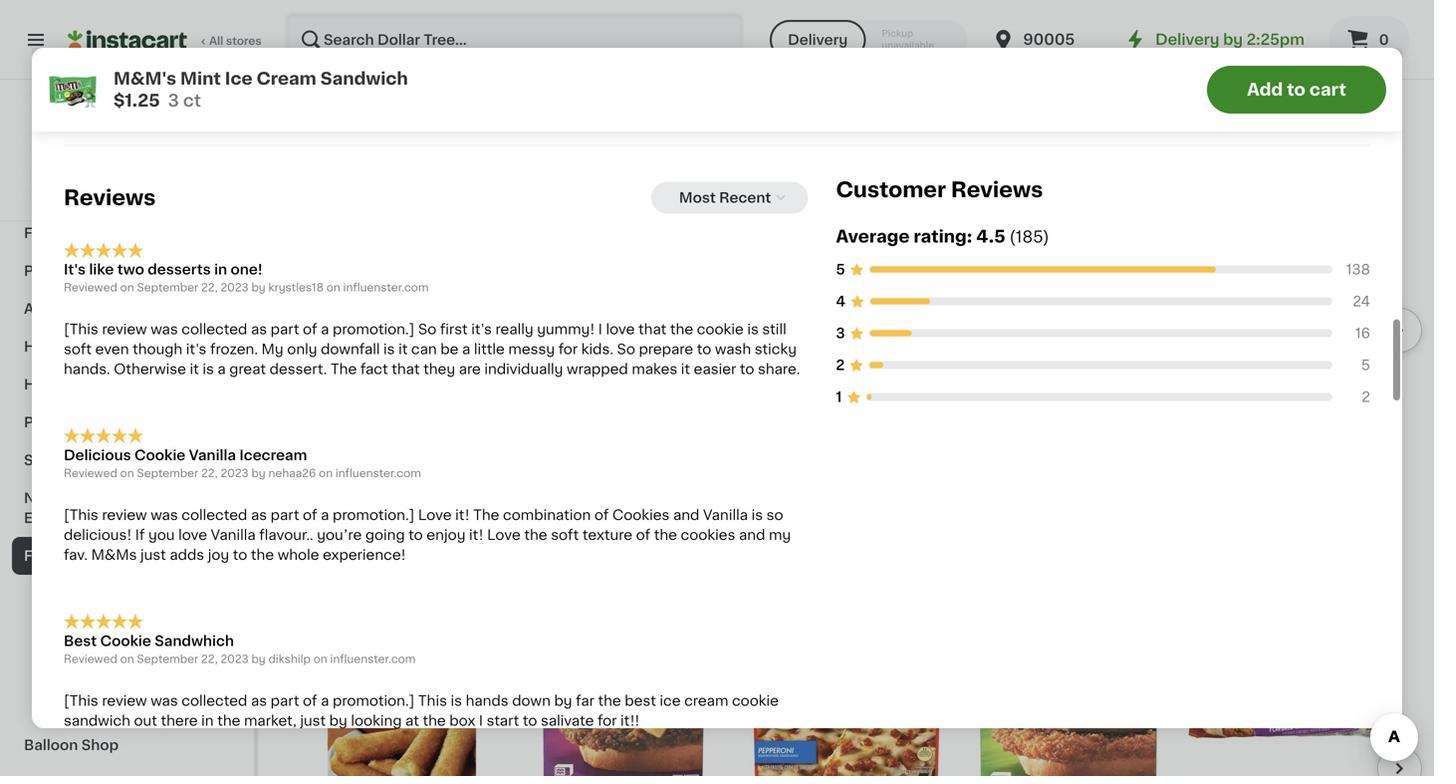 Task type: describe. For each thing, give the bounding box(es) containing it.
apparel
[[24, 130, 80, 144]]

review for you
[[102, 508, 147, 522]]

add inside button
[[1247, 81, 1283, 98]]

0 vertical spatial ice cream link
[[299, 113, 412, 137]]

by left the looking
[[329, 714, 347, 728]]

view
[[1306, 118, 1340, 132]]

as for the
[[251, 694, 267, 708]]

best cookie sandwhich reviewed on september 22, 2023 by dikshilp on influenster.com
[[64, 634, 416, 664]]

you're
[[317, 528, 362, 542]]

to left enjoy at bottom
[[409, 528, 423, 542]]

the down the this
[[423, 714, 446, 728]]

health care link
[[12, 366, 242, 403]]

be
[[441, 342, 459, 356]]

of up texture
[[595, 508, 609, 522]]

to down wash
[[740, 362, 755, 376]]

average
[[836, 228, 910, 245]]

the inside the [this review was collected as part of a promotion.] so first it's really yummy! i love that the cookie is still soft even though it's frozen. my only downfall is it can be a little messy for kids. so prepare to wash sticky hands. otherwise it is a great dessert. the fact that they are individually wrapped makes it easier to share.
[[670, 323, 693, 336]]

cookie inside [this review was collected as part of a promotion.] this is hands down by far the best ice cream cookie sandwich out there in the market, just by looking at the box i start to salivate for it!!
[[732, 694, 779, 708]]

it's
[[64, 263, 86, 277]]

keep frozen
[[64, 98, 151, 112]]

essentials
[[24, 511, 97, 525]]

vanilla inside delicious cookie vanilla icecream reviewed on september 22, 2023 by nehaa26 on influenster.com
[[189, 448, 236, 462]]

2023 inside best cookie sandwhich reviewed on september 22, 2023 by dikshilp on influenster.com
[[221, 654, 249, 664]]

0 horizontal spatial it
[[190, 362, 199, 376]]

100% satisfaction guarantee button
[[31, 185, 223, 205]]

kids.
[[581, 342, 614, 356]]

new year's eve party essentials link
[[12, 479, 242, 537]]

combination
[[503, 508, 591, 522]]

[this review was collected as part of a promotion.] love it! the combination of cookies and vanilla is so delicious! if you love vanilla flavour.. you're going to enjoy it! love the soft texture of the cookies and my fav. m&ms  just adds joy to the whole experience!
[[64, 508, 791, 562]]

september inside delicious cookie vanilla icecream reviewed on september 22, 2023 by nehaa26 on influenster.com
[[137, 468, 198, 479]]

0 horizontal spatial ice cream
[[36, 625, 107, 639]]

personal care link
[[12, 252, 242, 290]]

2023 inside delicious cookie vanilla icecream reviewed on september 22, 2023 by nehaa26 on influenster.com
[[221, 468, 249, 479]]

0 horizontal spatial 2
[[836, 358, 845, 372]]

part for frozen.
[[271, 323, 299, 336]]

sandwhich
[[155, 634, 234, 648]]

individually
[[485, 362, 563, 376]]

frozen down you're
[[299, 553, 374, 574]]

customer
[[836, 179, 946, 200]]

experience!
[[323, 548, 406, 562]]

whole
[[278, 548, 319, 562]]

[this for [this review was collected as part of a promotion.] love it! the combination of cookies and vanilla is so delicious! if you love vanilla flavour.. you're going to enjoy it! love the soft texture of the cookies and my fav. m&ms  just adds joy to the whole experience!
[[64, 508, 98, 522]]

my
[[769, 528, 791, 542]]

pets link
[[12, 403, 242, 441]]

1 horizontal spatial ice cream
[[299, 115, 412, 136]]

frozen foods
[[24, 549, 120, 563]]

oz for 6.5 oz
[[542, 33, 555, 44]]

cookie for vanilla
[[135, 448, 186, 462]]

1 $ 1 25 from the left
[[970, 386, 1003, 407]]

on up eve
[[120, 468, 134, 479]]

floral
[[24, 55, 64, 69]]

1 vertical spatial that
[[392, 362, 420, 376]]

icecream
[[239, 448, 307, 462]]

[this review was collected as part of a promotion.] this is hands down by far the best ice cream cookie sandwich out there in the market, just by looking at the box i start to salivate for it!!
[[64, 694, 779, 728]]

cream inside m&m's mint ice cream sandwich $1.25 3 ct
[[257, 70, 317, 87]]

shop
[[81, 738, 119, 752]]

1 vertical spatial frozen link
[[12, 651, 242, 688]]

by inside best cookie sandwhich reviewed on september 22, 2023 by dikshilp on influenster.com
[[251, 654, 266, 664]]

electronics link
[[12, 81, 242, 119]]

collected for vanilla
[[182, 508, 247, 522]]

directions
[[64, 64, 139, 78]]

0 horizontal spatial 5
[[836, 262, 845, 276]]

2 vertical spatial vanilla
[[211, 528, 256, 542]]

delivery button
[[770, 20, 866, 60]]

on down two at the top left of the page
[[120, 282, 134, 293]]

& for drink
[[64, 226, 75, 240]]

item carousel region containing 1
[[299, 161, 1423, 520]]

1 horizontal spatial that
[[639, 323, 667, 336]]

1 horizontal spatial add
[[905, 186, 934, 200]]

hardware
[[24, 188, 94, 202]]

& for garden
[[71, 340, 82, 354]]

oz for 3.6 oz
[[319, 33, 332, 44]]

1 horizontal spatial 3
[[836, 326, 845, 340]]

care for personal care
[[90, 264, 125, 278]]

joy
[[208, 548, 229, 562]]

& inside home improvement & hardware
[[171, 168, 182, 182]]

food & drink
[[24, 226, 117, 240]]

they
[[423, 362, 455, 376]]

average rating: 4.5 (185)
[[836, 228, 1050, 245]]

90005 button
[[992, 12, 1111, 68]]

just inside [this review was collected as part of a promotion.] this is hands down by far the best ice cream cookie sandwich out there in the market, just by looking at the box i start to salivate for it!!
[[300, 714, 326, 728]]

the down flavour..
[[251, 548, 274, 562]]

rating:
[[914, 228, 973, 245]]

though
[[133, 342, 183, 356]]

0 vertical spatial so
[[418, 323, 437, 336]]

0 vertical spatial it!
[[455, 508, 470, 522]]

3 inside m&m's mint ice cream sandwich $1.25 3 ct
[[168, 92, 179, 109]]

0 horizontal spatial ice
[[36, 625, 57, 639]]

september inside it's like two desserts in one! reviewed on september 22, 2023 by krystles18 on influenster.com
[[137, 282, 198, 293]]

the down cookies
[[654, 528, 677, 542]]

market,
[[244, 714, 297, 728]]

soft inside "[this review was collected as part of a promotion.] love it! the combination of cookies and vanilla is so delicious! if you love vanilla flavour.. you're going to enjoy it! love the soft texture of the cookies and my fav. m&ms  just adds joy to the whole experience!"
[[551, 528, 579, 542]]

is up fact
[[384, 342, 395, 356]]

1 25 from the left
[[988, 387, 1003, 398]]

1 vertical spatial it!
[[469, 528, 484, 542]]

6.5 oz
[[521, 33, 555, 44]]

100%
[[51, 192, 81, 203]]

0 horizontal spatial it's
[[186, 342, 207, 356]]

reviewed inside it's like two desserts in one! reviewed on september 22, 2023 by krystles18 on influenster.com
[[64, 282, 117, 293]]

for for kids.
[[559, 342, 578, 356]]

22, inside best cookie sandwhich reviewed on september 22, 2023 by dikshilp on influenster.com
[[201, 654, 218, 664]]

1 product group from the left
[[521, 169, 728, 465]]

the left market,
[[217, 714, 241, 728]]

on right dikshilp
[[313, 654, 327, 664]]

4.5
[[977, 228, 1006, 245]]

a for best cookie sandwhich
[[321, 694, 329, 708]]

delivery by 2:25pm
[[1156, 32, 1305, 47]]

0 vertical spatial frozen link
[[299, 552, 374, 575]]

22, inside it's like two desserts in one! reviewed on september 22, 2023 by krystles18 on influenster.com
[[201, 282, 218, 293]]

foods
[[76, 549, 120, 563]]

krystles18
[[268, 282, 324, 293]]

for for it!!
[[598, 714, 617, 728]]

1 vertical spatial ice cream link
[[12, 613, 242, 651]]

delivery for delivery
[[788, 33, 848, 47]]

2 item carousel region from the top
[[299, 599, 1423, 776]]

service type group
[[770, 20, 968, 60]]

is left still
[[747, 323, 759, 336]]

0 horizontal spatial 1
[[836, 390, 842, 404]]

home improvement & hardware link
[[12, 156, 242, 214]]

frozen.
[[210, 342, 258, 356]]

promotion.] for enjoy
[[333, 508, 415, 522]]

as for it's
[[251, 323, 267, 336]]

can
[[411, 342, 437, 356]]

$1.25 element
[[744, 383, 950, 409]]

to right joy
[[233, 548, 247, 562]]

m&m's
[[114, 70, 176, 87]]

by inside it's like two desserts in one! reviewed on september 22, 2023 by krystles18 on influenster.com
[[251, 282, 266, 293]]

6.5
[[521, 33, 539, 44]]

in inside it's like two desserts in one! reviewed on september 22, 2023 by krystles18 on influenster.com
[[214, 263, 227, 277]]

2023 inside it's like two desserts in one! reviewed on september 22, 2023 by krystles18 on influenster.com
[[221, 282, 249, 293]]

most recent button
[[651, 182, 808, 214]]

makes
[[632, 362, 678, 376]]

influenster.com inside it's like two desserts in one! reviewed on september 22, 2023 by krystles18 on influenster.com
[[343, 282, 429, 293]]

on up out
[[120, 654, 134, 664]]

1 vertical spatial love
[[487, 528, 521, 542]]

view more link
[[1306, 115, 1395, 135]]

review for soft
[[102, 323, 147, 336]]

yummy!
[[537, 323, 595, 336]]

i inside [this review was collected as part of a promotion.] this is hands down by far the best ice cream cookie sandwich out there in the market, just by looking at the box i start to salivate for it!!
[[479, 714, 483, 728]]

16
[[1356, 326, 1371, 340]]

is inside "[this review was collected as part of a promotion.] love it! the combination of cookies and vanilla is so delicious! if you love vanilla flavour.. you're going to enjoy it! love the soft texture of the cookies and my fav. m&ms  just adds joy to the whole experience!"
[[752, 508, 763, 522]]

0 horizontal spatial and
[[673, 508, 700, 522]]

satisfaction
[[84, 192, 151, 203]]

frozen down best
[[36, 662, 83, 676]]

sandwich
[[64, 714, 130, 728]]

cookie for sandwhich
[[100, 634, 151, 648]]

sales link
[[12, 441, 242, 479]]

reviewed inside delicious cookie vanilla icecream reviewed on september 22, 2023 by nehaa26 on influenster.com
[[64, 468, 117, 479]]

delicious!
[[64, 528, 132, 542]]

sticky
[[755, 342, 797, 356]]

of for love
[[303, 508, 317, 522]]

cookies
[[681, 528, 736, 542]]

add to cart
[[1247, 81, 1347, 98]]

of down cookies
[[636, 528, 651, 542]]

it!!
[[621, 714, 640, 728]]

on right krystles18
[[327, 282, 341, 293]]

2 horizontal spatial cream
[[338, 115, 412, 136]]

2 horizontal spatial it
[[681, 362, 690, 376]]

0 horizontal spatial love
[[418, 508, 452, 522]]

by left 2:25pm
[[1223, 32, 1243, 47]]

1 add button from the left
[[645, 175, 722, 211]]

1 vertical spatial so
[[617, 342, 635, 356]]

[this for [this review was collected as part of a promotion.] so first it's really yummy! i love that the cookie is still soft even though it's frozen. my only downfall is it can be a little messy for kids. so prepare to wash sticky hands. otherwise it is a great dessert. the fact that they are individually wrapped makes it easier to share.
[[64, 323, 98, 336]]

90005
[[1023, 32, 1075, 47]]

cookies
[[613, 508, 670, 522]]

4
[[836, 294, 846, 308]]

dikshilp
[[268, 654, 311, 664]]

sandwich
[[320, 70, 408, 87]]

desserts
[[148, 263, 211, 277]]

you
[[148, 528, 175, 542]]

first
[[440, 323, 468, 336]]

personal
[[24, 264, 87, 278]]

hands.
[[64, 362, 110, 376]]

keep
[[64, 98, 100, 112]]

2 vertical spatial cream
[[61, 625, 107, 639]]

year's
[[59, 491, 103, 505]]

is down frozen.
[[203, 362, 214, 376]]

best
[[625, 694, 656, 708]]

health care
[[24, 378, 110, 391]]

2 $ 1 25 from the left
[[1192, 386, 1225, 407]]

cart
[[1310, 81, 1347, 98]]

to inside button
[[1287, 81, 1306, 98]]

0 horizontal spatial add
[[683, 186, 712, 200]]

frozen foods link
[[12, 537, 242, 575]]

1 horizontal spatial it
[[399, 342, 408, 356]]

1 $ from the left
[[970, 387, 977, 398]]

most recent
[[679, 191, 771, 205]]

of for so
[[303, 323, 317, 336]]

looking
[[351, 714, 402, 728]]

soft inside the [this review was collected as part of a promotion.] so first it's really yummy! i love that the cookie is still soft even though it's frozen. my only downfall is it can be a little messy for kids. so prepare to wash sticky hands. otherwise it is a great dessert. the fact that they are individually wrapped makes it easier to share.
[[64, 342, 92, 356]]

love inside the [this review was collected as part of a promotion.] so first it's really yummy! i love that the cookie is still soft even though it's frozen. my only downfall is it can be a little messy for kids. so prepare to wash sticky hands. otherwise it is a great dessert. the fact that they are individually wrapped makes it easier to share.
[[606, 323, 635, 336]]

going
[[365, 528, 405, 542]]



Task type: vqa. For each thing, say whether or not it's contained in the screenshot.
the right Add
yes



Task type: locate. For each thing, give the bounding box(es) containing it.
frozen down m&m's
[[104, 98, 151, 112]]

promotion.] inside [this review was collected as part of a promotion.] this is hands down by far the best ice cream cookie sandwich out there in the market, just by looking at the box i start to salivate for it!!
[[333, 694, 415, 708]]

1 september from the top
[[137, 282, 198, 293]]

one!
[[231, 263, 263, 277]]

review for out
[[102, 694, 147, 708]]

ice down all stores
[[225, 70, 253, 87]]

& for accessories
[[83, 130, 95, 144]]

0 vertical spatial 2
[[836, 358, 845, 372]]

collected up joy
[[182, 508, 247, 522]]

september down desserts
[[137, 282, 198, 293]]

2 september from the top
[[137, 468, 198, 479]]

2 oz from the left
[[542, 33, 555, 44]]

balloon shop link
[[12, 726, 242, 764]]

there
[[161, 714, 198, 728]]

3 collected from the top
[[182, 694, 247, 708]]

m&ms
[[91, 548, 137, 562]]

cookie right best
[[100, 634, 151, 648]]

reviewed inside best cookie sandwhich reviewed on september 22, 2023 by dikshilp on influenster.com
[[64, 654, 117, 664]]

2 vertical spatial review
[[102, 694, 147, 708]]

collected inside [this review was collected as part of a promotion.] this is hands down by far the best ice cream cookie sandwich out there in the market, just by looking at the box i start to salivate for it!!
[[182, 694, 247, 708]]

1 horizontal spatial love
[[487, 528, 521, 542]]

frozen inside frozen foods link
[[24, 549, 72, 563]]

cream down the sandwich
[[338, 115, 412, 136]]

if
[[135, 528, 145, 542]]

and left my
[[739, 528, 765, 542]]

it! right enjoy at bottom
[[469, 528, 484, 542]]

1 horizontal spatial just
[[300, 714, 326, 728]]

1 horizontal spatial frozen link
[[299, 552, 374, 575]]

1 22, from the top
[[201, 282, 218, 293]]

3 as from the top
[[251, 694, 267, 708]]

collected up there
[[182, 694, 247, 708]]

delivery
[[1156, 32, 1220, 47], [788, 33, 848, 47]]

0 horizontal spatial delivery
[[788, 33, 848, 47]]

delivery by 2:25pm link
[[1124, 28, 1305, 52]]

0 horizontal spatial 3
[[168, 92, 179, 109]]

by inside delicious cookie vanilla icecream reviewed on september 22, 2023 by nehaa26 on influenster.com
[[251, 468, 266, 479]]

ice cream link down frozen foods link
[[12, 613, 242, 651]]

add left recent
[[683, 186, 712, 200]]

1 vertical spatial ice cream
[[36, 625, 107, 639]]

item carousel region
[[299, 161, 1423, 520], [299, 599, 1423, 776]]

frozen link
[[299, 552, 374, 575], [12, 651, 242, 688]]

3 september from the top
[[137, 654, 198, 664]]

vanilla up cookies
[[703, 508, 748, 522]]

oz inside "button"
[[542, 33, 555, 44]]

for inside the [this review was collected as part of a promotion.] so first it's really yummy! i love that the cookie is still soft even though it's frozen. my only downfall is it can be a little messy for kids. so prepare to wash sticky hands. otherwise it is a great dessert. the fact that they are individually wrapped makes it easier to share.
[[559, 342, 578, 356]]

so up can
[[418, 323, 437, 336]]

home up health
[[24, 340, 67, 354]]

just down you
[[140, 548, 166, 562]]

cream
[[257, 70, 317, 87], [338, 115, 412, 136], [61, 625, 107, 639]]

2 vertical spatial 2023
[[221, 654, 249, 664]]

the down combination
[[524, 528, 548, 542]]

frozen link up out
[[12, 651, 242, 688]]

of inside the [this review was collected as part of a promotion.] so first it's really yummy! i love that the cookie is still soft even though it's frozen. my only downfall is it can be a little messy for kids. so prepare to wash sticky hands. otherwise it is a great dessert. the fact that they are individually wrapped makes it easier to share.
[[303, 323, 317, 336]]

it's left frozen.
[[186, 342, 207, 356]]

22, up joy
[[201, 468, 218, 479]]

1 horizontal spatial and
[[739, 528, 765, 542]]

to left cart
[[1287, 81, 1306, 98]]

0 horizontal spatial love
[[178, 528, 207, 542]]

0 vertical spatial [this
[[64, 323, 98, 336]]

enjoy
[[427, 528, 466, 542]]

mint
[[180, 70, 221, 87]]

the down downfall
[[331, 362, 357, 376]]

0 vertical spatial in
[[214, 263, 227, 277]]

add button
[[645, 175, 722, 211], [867, 175, 944, 211]]

home
[[24, 168, 67, 182], [24, 340, 67, 354]]

review inside "[this review was collected as part of a promotion.] love it! the combination of cookies and vanilla is so delicious! if you love vanilla flavour.. you're going to enjoy it! love the soft texture of the cookies and my fav. m&ms  just adds joy to the whole experience!"
[[102, 508, 147, 522]]

part up flavour..
[[271, 508, 299, 522]]

it's
[[471, 323, 492, 336], [186, 342, 207, 356]]

collected up frozen.
[[182, 323, 247, 336]]

1 horizontal spatial so
[[617, 342, 635, 356]]

2 add button from the left
[[867, 175, 944, 211]]

as inside "[this review was collected as part of a promotion.] love it! the combination of cookies and vanilla is so delicious! if you love vanilla flavour.. you're going to enjoy it! love the soft texture of the cookies and my fav. m&ms  just adds joy to the whole experience!"
[[251, 508, 267, 522]]

cookie inside the [this review was collected as part of a promotion.] so first it's really yummy! i love that the cookie is still soft even though it's frozen. my only downfall is it can be a little messy for kids. so prepare to wash sticky hands. otherwise it is a great dessert. the fact that they are individually wrapped makes it easier to share.
[[697, 323, 744, 336]]

to inside [this review was collected as part of a promotion.] this is hands down by far the best ice cream cookie sandwich out there in the market, just by looking at the box i start to salivate for it!!
[[523, 714, 537, 728]]

2 collected from the top
[[182, 508, 247, 522]]

as up market,
[[251, 694, 267, 708]]

auto link
[[12, 290, 242, 328]]

that down can
[[392, 362, 420, 376]]

new
[[24, 491, 56, 505]]

as for flavour..
[[251, 508, 267, 522]]

on right nehaa26
[[319, 468, 333, 479]]

product group
[[521, 169, 728, 465], [744, 169, 950, 445]]

add down 2:25pm
[[1247, 81, 1283, 98]]

september down sandwhich
[[137, 654, 198, 664]]

1 horizontal spatial 1
[[977, 386, 986, 407]]

0 vertical spatial and
[[673, 508, 700, 522]]

love inside "[this review was collected as part of a promotion.] love it! the combination of cookies and vanilla is so delicious! if you love vanilla flavour.. you're going to enjoy it! love the soft texture of the cookies and my fav. m&ms  just adds joy to the whole experience!"
[[178, 528, 207, 542]]

it's up little
[[471, 323, 492, 336]]

1 horizontal spatial $
[[1192, 387, 1200, 398]]

2 22, from the top
[[201, 468, 218, 479]]

care for health care
[[75, 378, 110, 391]]

2 up $1.25 element
[[836, 358, 845, 372]]

i up kids.
[[598, 323, 603, 336]]

dollar tree logo image
[[108, 104, 146, 141]]

0 vertical spatial item carousel region
[[299, 161, 1423, 520]]

delicious
[[64, 448, 131, 462]]

0 vertical spatial reviewed
[[64, 282, 117, 293]]

it right otherwise
[[190, 362, 199, 376]]

ice cream
[[299, 115, 412, 136], [36, 625, 107, 639]]

0 horizontal spatial just
[[140, 548, 166, 562]]

instacart logo image
[[68, 28, 187, 52]]

1 horizontal spatial delivery
[[1156, 32, 1220, 47]]

3 part from the top
[[271, 694, 299, 708]]

None search field
[[285, 12, 744, 68]]

0 vertical spatial home
[[24, 168, 67, 182]]

improvement
[[71, 168, 167, 182]]

1 horizontal spatial reviews
[[951, 179, 1043, 200]]

2 reviewed from the top
[[64, 468, 117, 479]]

influenster.com inside delicious cookie vanilla icecream reviewed on september 22, 2023 by nehaa26 on influenster.com
[[336, 468, 421, 479]]

by up salivate
[[554, 694, 572, 708]]

22, down sandwhich
[[201, 654, 218, 664]]

cream down 3.6
[[257, 70, 317, 87]]

part for market,
[[271, 694, 299, 708]]

0 vertical spatial collected
[[182, 323, 247, 336]]

1 horizontal spatial soft
[[551, 528, 579, 542]]

0 vertical spatial vanilla
[[189, 448, 236, 462]]

[this inside [this review was collected as part of a promotion.] this is hands down by far the best ice cream cookie sandwich out there in the market, just by looking at the box i start to salivate for it!!
[[64, 694, 98, 708]]

3 2023 from the top
[[221, 654, 249, 664]]

the inside "[this review was collected as part of a promotion.] love it! the combination of cookies and vanilla is so delicious! if you love vanilla flavour.. you're going to enjoy it! love the soft texture of the cookies and my fav. m&ms  just adds joy to the whole experience!"
[[473, 508, 500, 522]]

apparel & accessories
[[24, 130, 187, 144]]

in inside [this review was collected as part of a promotion.] this is hands down by far the best ice cream cookie sandwich out there in the market, just by looking at the box i start to salivate for it!!
[[201, 714, 214, 728]]

cookie up party
[[135, 448, 186, 462]]

cookie up wash
[[697, 323, 744, 336]]

1 horizontal spatial 5
[[1362, 358, 1371, 372]]

1 vertical spatial just
[[300, 714, 326, 728]]

september up party
[[137, 468, 198, 479]]

was for there
[[151, 694, 178, 708]]

0 vertical spatial cookie
[[135, 448, 186, 462]]

2
[[836, 358, 845, 372], [1362, 390, 1371, 404]]

2 $ from the left
[[1192, 387, 1200, 398]]

promotion.] up downfall
[[333, 323, 415, 336]]

5 down 16
[[1362, 358, 1371, 372]]

1 vertical spatial collected
[[182, 508, 247, 522]]

the
[[670, 323, 693, 336], [524, 528, 548, 542], [654, 528, 677, 542], [251, 548, 274, 562], [598, 694, 621, 708], [217, 714, 241, 728], [423, 714, 446, 728]]

3 22, from the top
[[201, 654, 218, 664]]

cream
[[684, 694, 729, 708]]

2 horizontal spatial ice
[[299, 115, 333, 136]]

1 home from the top
[[24, 168, 67, 182]]

1 reviewed from the top
[[64, 282, 117, 293]]

cookie inside delicious cookie vanilla icecream reviewed on september 22, 2023 by nehaa26 on influenster.com
[[135, 448, 186, 462]]

the inside the [this review was collected as part of a promotion.] so first it's really yummy! i love that the cookie is still soft even though it's frozen. my only downfall is it can be a little messy for kids. so prepare to wash sticky hands. otherwise it is a great dessert. the fact that they are individually wrapped makes it easier to share.
[[331, 362, 357, 376]]

3.6 oz button
[[299, 0, 505, 47]]

oz inside button
[[319, 33, 332, 44]]

0 horizontal spatial add button
[[645, 175, 722, 211]]

garden
[[86, 340, 139, 354]]

2 vertical spatial 22,
[[201, 654, 218, 664]]

3 promotion.] from the top
[[333, 694, 415, 708]]

review inside the [this review was collected as part of a promotion.] so first it's really yummy! i love that the cookie is still soft even though it's frozen. my only downfall is it can be a little messy for kids. so prepare to wash sticky hands. otherwise it is a great dessert. the fact that they are individually wrapped makes it easier to share.
[[102, 323, 147, 336]]

to up easier
[[697, 342, 712, 356]]

reviewed
[[64, 282, 117, 293], [64, 468, 117, 479], [64, 654, 117, 664]]

collected inside the [this review was collected as part of a promotion.] so first it's really yummy! i love that the cookie is still soft even though it's frozen. my only downfall is it can be a little messy for kids. so prepare to wash sticky hands. otherwise it is a great dessert. the fact that they are individually wrapped makes it easier to share.
[[182, 323, 247, 336]]

2023
[[221, 282, 249, 293], [221, 468, 249, 479], [221, 654, 249, 664]]

0 vertical spatial the
[[331, 362, 357, 376]]

home for home & garden
[[24, 340, 67, 354]]

2 home from the top
[[24, 340, 67, 354]]

by down the icecream
[[251, 468, 266, 479]]

1 horizontal spatial love
[[606, 323, 635, 336]]

part for you're
[[271, 508, 299, 522]]

the right far
[[598, 694, 621, 708]]

that
[[639, 323, 667, 336], [392, 362, 420, 376]]

it! up enjoy at bottom
[[455, 508, 470, 522]]

1 horizontal spatial 2
[[1362, 390, 1371, 404]]

0 vertical spatial september
[[137, 282, 198, 293]]

reviewed down the 'delicious'
[[64, 468, 117, 479]]

0 vertical spatial review
[[102, 323, 147, 336]]

[this inside the [this review was collected as part of a promotion.] so first it's really yummy! i love that the cookie is still soft even though it's frozen. my only downfall is it can be a little messy for kids. so prepare to wash sticky hands. otherwise it is a great dessert. the fact that they are individually wrapped makes it easier to share.
[[64, 323, 98, 336]]

promotion.] for looking
[[333, 694, 415, 708]]

was inside "[this review was collected as part of a promotion.] love it! the combination of cookies and vanilla is so delicious! if you love vanilla flavour.. you're going to enjoy it! love the soft texture of the cookies and my fav. m&ms  just adds joy to the whole experience!"
[[151, 508, 178, 522]]

2 [this from the top
[[64, 508, 98, 522]]

0 vertical spatial 22,
[[201, 282, 218, 293]]

as inside [this review was collected as part of a promotion.] this is hands down by far the best ice cream cookie sandwich out there in the market, just by looking at the box i start to salivate for it!!
[[251, 694, 267, 708]]

0 vertical spatial it's
[[471, 323, 492, 336]]

3 was from the top
[[151, 694, 178, 708]]

vanilla
[[189, 448, 236, 462], [703, 508, 748, 522], [211, 528, 256, 542]]

0 button
[[1329, 16, 1411, 64]]

home improvement & hardware
[[24, 168, 182, 202]]

september inside best cookie sandwhich reviewed on september 22, 2023 by dikshilp on influenster.com
[[137, 654, 198, 664]]

0 vertical spatial soft
[[64, 342, 92, 356]]

health
[[24, 378, 72, 391]]

[this inside "[this review was collected as part of a promotion.] love it! the combination of cookies and vanilla is so delicious! if you love vanilla flavour.. you're going to enjoy it! love the soft texture of the cookies and my fav. m&ms  just adds joy to the whole experience!"
[[64, 508, 98, 522]]

0 vertical spatial love
[[606, 323, 635, 336]]

a
[[321, 323, 329, 336], [462, 342, 470, 356], [218, 362, 226, 376], [321, 508, 329, 522], [321, 694, 329, 708]]

1 vertical spatial 2
[[1362, 390, 1371, 404]]

fact
[[360, 362, 388, 376]]

1 horizontal spatial the
[[473, 508, 500, 522]]

great
[[229, 362, 266, 376]]

3 review from the top
[[102, 694, 147, 708]]

2 down 16
[[1362, 390, 1371, 404]]

1 part from the top
[[271, 323, 299, 336]]

was inside [this review was collected as part of a promotion.] this is hands down by far the best ice cream cookie sandwich out there in the market, just by looking at the box i start to salivate for it!!
[[151, 694, 178, 708]]

balloon
[[24, 738, 78, 752]]

frozen link down you're
[[299, 552, 374, 575]]

part inside the [this review was collected as part of a promotion.] so first it's really yummy! i love that the cookie is still soft even though it's frozen. my only downfall is it can be a little messy for kids. so prepare to wash sticky hands. otherwise it is a great dessert. the fact that they are individually wrapped makes it easier to share.
[[271, 323, 299, 336]]

new year's eve party essentials
[[24, 491, 174, 525]]

was up there
[[151, 694, 178, 708]]

ice left best
[[36, 625, 57, 639]]

vanilla left the icecream
[[189, 448, 236, 462]]

2 vertical spatial was
[[151, 694, 178, 708]]

1 vertical spatial as
[[251, 508, 267, 522]]

collected for though
[[182, 323, 247, 336]]

messy
[[508, 342, 555, 356]]

fav.
[[64, 548, 88, 562]]

home for home improvement & hardware
[[24, 168, 67, 182]]

1 vertical spatial cream
[[338, 115, 412, 136]]

add up average rating: 4.5 (185)
[[905, 186, 934, 200]]

pets
[[24, 415, 56, 429]]

[this up home & garden
[[64, 323, 98, 336]]

sales
[[24, 453, 63, 467]]

1 vertical spatial item carousel region
[[299, 599, 1423, 776]]

september
[[137, 282, 198, 293], [137, 468, 198, 479], [137, 654, 198, 664]]

was for love
[[151, 508, 178, 522]]

drink
[[79, 226, 117, 240]]

just inside "[this review was collected as part of a promotion.] love it! the combination of cookies and vanilla is so delicious! if you love vanilla flavour.. you're going to enjoy it! love the soft texture of the cookies and my fav. m&ms  just adds joy to the whole experience!"
[[140, 548, 166, 562]]

1 was from the top
[[151, 323, 178, 336]]

collected for in
[[182, 694, 247, 708]]

review up out
[[102, 694, 147, 708]]

3 down 4
[[836, 326, 845, 340]]

cookie inside best cookie sandwhich reviewed on september 22, 2023 by dikshilp on influenster.com
[[100, 634, 151, 648]]

as inside the [this review was collected as part of a promotion.] so first it's really yummy! i love that the cookie is still soft even though it's frozen. my only downfall is it can be a little messy for kids. so prepare to wash sticky hands. otherwise it is a great dessert. the fact that they are individually wrapped makes it easier to share.
[[251, 323, 267, 336]]

1 vertical spatial influenster.com
[[336, 468, 421, 479]]

care right it's
[[90, 264, 125, 278]]

home up hardware
[[24, 168, 67, 182]]

part inside [this review was collected as part of a promotion.] this is hands down by far the best ice cream cookie sandwich out there in the market, just by looking at the box i start to salivate for it!!
[[271, 694, 299, 708]]

0 horizontal spatial the
[[331, 362, 357, 376]]

0 vertical spatial influenster.com
[[343, 282, 429, 293]]

2 25 from the left
[[1211, 387, 1225, 398]]

1 vertical spatial i
[[479, 714, 483, 728]]

1 vertical spatial reviewed
[[64, 468, 117, 479]]

food
[[24, 226, 60, 240]]

at
[[405, 714, 419, 728]]

22, inside delicious cookie vanilla icecream reviewed on september 22, 2023 by nehaa26 on influenster.com
[[201, 468, 218, 479]]

still
[[762, 323, 787, 336]]

0 vertical spatial was
[[151, 323, 178, 336]]

influenster.com up going
[[336, 468, 421, 479]]

1 horizontal spatial ice
[[225, 70, 253, 87]]

0 horizontal spatial so
[[418, 323, 437, 336]]

1 collected from the top
[[182, 323, 247, 336]]

0 vertical spatial just
[[140, 548, 166, 562]]

i
[[598, 323, 603, 336], [479, 714, 483, 728]]

for left it!!
[[598, 714, 617, 728]]

22, down desserts
[[201, 282, 218, 293]]

2 as from the top
[[251, 508, 267, 522]]

2 product group from the left
[[744, 169, 950, 445]]

1 2023 from the top
[[221, 282, 249, 293]]

[this for [this review was collected as part of a promotion.] this is hands down by far the best ice cream cookie sandwich out there in the market, just by looking at the box i start to salivate for it!!
[[64, 694, 98, 708]]

2 vertical spatial influenster.com
[[330, 654, 416, 664]]

2023 down sandwhich
[[221, 654, 249, 664]]

0 vertical spatial part
[[271, 323, 299, 336]]

1 vertical spatial vanilla
[[703, 508, 748, 522]]

influenster.com up downfall
[[343, 282, 429, 293]]

0 horizontal spatial reviews
[[64, 187, 156, 208]]

delivery inside delivery by 2:25pm link
[[1156, 32, 1220, 47]]

1 horizontal spatial it's
[[471, 323, 492, 336]]

nehaa26
[[268, 468, 316, 479]]

apparel & accessories link
[[12, 119, 242, 156]]

ice down m&m's mint ice cream sandwich $1.25 3 ct in the left top of the page
[[299, 115, 333, 136]]

0 horizontal spatial $ 1 25
[[970, 386, 1003, 407]]

1 horizontal spatial $ 1 25
[[1192, 386, 1225, 407]]

and
[[673, 508, 700, 522], [739, 528, 765, 542]]

ice cream down the sandwich
[[299, 115, 412, 136]]

was inside the [this review was collected as part of a promotion.] so first it's really yummy! i love that the cookie is still soft even though it's frozen. my only downfall is it can be a little messy for kids. so prepare to wash sticky hands. otherwise it is a great dessert. the fact that they are individually wrapped makes it easier to share.
[[151, 323, 178, 336]]

promotion.]
[[333, 323, 415, 336], [333, 508, 415, 522], [333, 694, 415, 708]]

2 horizontal spatial 1
[[1200, 386, 1209, 407]]

review
[[102, 323, 147, 336], [102, 508, 147, 522], [102, 694, 147, 708]]

home inside home improvement & hardware
[[24, 168, 67, 182]]

2 vertical spatial part
[[271, 694, 299, 708]]

really
[[496, 323, 534, 336]]

(185)
[[1010, 229, 1050, 245]]

2 vertical spatial promotion.]
[[333, 694, 415, 708]]

1 vertical spatial september
[[137, 468, 198, 479]]

2023 down one!
[[221, 282, 249, 293]]

more
[[1343, 118, 1381, 132]]

delivery for delivery by 2:25pm
[[1156, 32, 1220, 47]]

1 [this from the top
[[64, 323, 98, 336]]

of for this
[[303, 694, 317, 708]]

1 horizontal spatial 25
[[1211, 387, 1225, 398]]

down
[[512, 694, 551, 708]]

so
[[767, 508, 784, 522]]

ice
[[660, 694, 681, 708]]

influenster.com inside best cookie sandwhich reviewed on september 22, 2023 by dikshilp on influenster.com
[[330, 654, 416, 664]]

prepare
[[639, 342, 694, 356]]

3 [this from the top
[[64, 694, 98, 708]]

reviewed down best
[[64, 654, 117, 664]]

part up market,
[[271, 694, 299, 708]]

0 vertical spatial ice
[[225, 70, 253, 87]]

love
[[606, 323, 635, 336], [178, 528, 207, 542]]

love up adds
[[178, 528, 207, 542]]

[this down year's
[[64, 508, 98, 522]]

2 promotion.] from the top
[[333, 508, 415, 522]]

1 vertical spatial ice
[[299, 115, 333, 136]]

2 vertical spatial collected
[[182, 694, 247, 708]]

for down yummy!
[[559, 342, 578, 356]]

oz right 3.6
[[319, 33, 332, 44]]

2 part from the top
[[271, 508, 299, 522]]

0 vertical spatial ice cream
[[299, 115, 412, 136]]

is inside [this review was collected as part of a promotion.] this is hands down by far the best ice cream cookie sandwich out there in the market, just by looking at the box i start to salivate for it!!
[[451, 694, 462, 708]]

a for it's like two desserts in one!
[[321, 323, 329, 336]]

soft
[[64, 342, 92, 356], [551, 528, 579, 542]]

promotion.] inside "[this review was collected as part of a promotion.] love it! the combination of cookies and vanilla is so delicious! if you love vanilla flavour.. you're going to enjoy it! love the soft texture of the cookies and my fav. m&ms  just adds joy to the whole experience!"
[[333, 508, 415, 522]]

love
[[418, 508, 452, 522], [487, 528, 521, 542]]

care down hands.
[[75, 378, 110, 391]]

1 as from the top
[[251, 323, 267, 336]]

2 was from the top
[[151, 508, 178, 522]]

1 oz from the left
[[319, 33, 332, 44]]

promotion.] up the looking
[[333, 694, 415, 708]]

1 horizontal spatial product group
[[744, 169, 950, 445]]

home & garden link
[[12, 328, 242, 366]]

downfall
[[321, 342, 380, 356]]

vanilla up joy
[[211, 528, 256, 542]]

a for delicious cookie vanilla icecream
[[321, 508, 329, 522]]

1 review from the top
[[102, 323, 147, 336]]

just right market,
[[300, 714, 326, 728]]

0 horizontal spatial for
[[559, 342, 578, 356]]

1 item carousel region from the top
[[299, 161, 1423, 520]]

promotion.] for downfall
[[333, 323, 415, 336]]

of up flavour..
[[303, 508, 317, 522]]

0 vertical spatial cookie
[[697, 323, 744, 336]]

1 vertical spatial in
[[201, 714, 214, 728]]

0 vertical spatial love
[[418, 508, 452, 522]]

& up hands.
[[71, 340, 82, 354]]

0 horizontal spatial product group
[[521, 169, 728, 465]]

3
[[168, 92, 179, 109], [836, 326, 845, 340]]

all stores
[[209, 35, 262, 46]]

of down dikshilp
[[303, 694, 317, 708]]

0 horizontal spatial i
[[479, 714, 483, 728]]

best
[[64, 634, 97, 648]]

home & garden
[[24, 340, 139, 354]]

0 horizontal spatial 25
[[988, 387, 1003, 398]]

collected inside "[this review was collected as part of a promotion.] love it! the combination of cookies and vanilla is so delicious! if you love vanilla flavour.. you're going to enjoy it! love the soft texture of the cookies and my fav. m&ms  just adds joy to the whole experience!"
[[182, 508, 247, 522]]

review inside [this review was collected as part of a promotion.] this is hands down by far the best ice cream cookie sandwich out there in the market, just by looking at the box i start to salivate for it!!
[[102, 694, 147, 708]]

[this review was collected as part of a promotion.] so first it's really yummy! i love that the cookie is still soft even though it's frozen. my only downfall is it can be a little messy for kids. so prepare to wash sticky hands. otherwise it is a great dessert. the fact that they are individually wrapped makes it easier to share.
[[64, 323, 800, 376]]

& down keep
[[83, 130, 95, 144]]

a inside "[this review was collected as part of a promotion.] love it! the combination of cookies and vanilla is so delicious! if you love vanilla flavour.. you're going to enjoy it! love the soft texture of the cookies and my fav. m&ms  just adds joy to the whole experience!"
[[321, 508, 329, 522]]

and up cookies
[[673, 508, 700, 522]]

was for even
[[151, 323, 178, 336]]

2 horizontal spatial add
[[1247, 81, 1283, 98]]

1 horizontal spatial i
[[598, 323, 603, 336]]

view more
[[1306, 118, 1381, 132]]

only
[[287, 342, 317, 356]]

0 vertical spatial 3
[[168, 92, 179, 109]]

texture
[[583, 528, 633, 542]]

2 review from the top
[[102, 508, 147, 522]]

promotion.] up going
[[333, 508, 415, 522]]

delivery inside delivery button
[[788, 33, 848, 47]]

1 promotion.] from the top
[[333, 323, 415, 336]]

5 up 4
[[836, 262, 845, 276]]

0 vertical spatial 5
[[836, 262, 845, 276]]

in left one!
[[214, 263, 227, 277]]

1 vertical spatial [this
[[64, 508, 98, 522]]

i inside the [this review was collected as part of a promotion.] so first it's really yummy! i love that the cookie is still soft even though it's frozen. my only downfall is it can be a little messy for kids. so prepare to wash sticky hands. otherwise it is a great dessert. the fact that they are individually wrapped makes it easier to share.
[[598, 323, 603, 336]]

is up box
[[451, 694, 462, 708]]

review down eve
[[102, 508, 147, 522]]

electronics
[[24, 93, 105, 107]]

0 vertical spatial that
[[639, 323, 667, 336]]

1 horizontal spatial ice cream link
[[299, 113, 412, 137]]

promotion.] inside the [this review was collected as part of a promotion.] so first it's really yummy! i love that the cookie is still soft even though it's frozen. my only downfall is it can be a little messy for kids. so prepare to wash sticky hands. otherwise it is a great dessert. the fact that they are individually wrapped makes it easier to share.
[[333, 323, 415, 336]]

[this up sandwich
[[64, 694, 98, 708]]

it
[[399, 342, 408, 356], [190, 362, 199, 376], [681, 362, 690, 376]]

for inside [this review was collected as part of a promotion.] this is hands down by far the best ice cream cookie sandwich out there in the market, just by looking at the box i start to salivate for it!!
[[598, 714, 617, 728]]

is
[[747, 323, 759, 336], [384, 342, 395, 356], [203, 362, 214, 376], [752, 508, 763, 522], [451, 694, 462, 708]]

3 reviewed from the top
[[64, 654, 117, 664]]

0 vertical spatial 2023
[[221, 282, 249, 293]]

cream down the "frozen foods"
[[61, 625, 107, 639]]

share.
[[758, 362, 800, 376]]

2 2023 from the top
[[221, 468, 249, 479]]

& up guarantee
[[171, 168, 182, 182]]

ice inside m&m's mint ice cream sandwich $1.25 3 ct
[[225, 70, 253, 87]]

reviews
[[951, 179, 1043, 200], [64, 187, 156, 208]]

was up though on the top left of the page
[[151, 323, 178, 336]]

100% satisfaction guarantee
[[51, 192, 211, 203]]

1 vertical spatial for
[[598, 714, 617, 728]]

& right food
[[64, 226, 75, 240]]

0 horizontal spatial cream
[[61, 625, 107, 639]]

0 vertical spatial promotion.]
[[333, 323, 415, 336]]

1 horizontal spatial in
[[214, 263, 227, 277]]

of inside [this review was collected as part of a promotion.] this is hands down by far the best ice cream cookie sandwich out there in the market, just by looking at the box i start to salivate for it!!
[[303, 694, 317, 708]]

part inside "[this review was collected as part of a promotion.] love it! the combination of cookies and vanilla is so delicious! if you love vanilla flavour.. you're going to enjoy it! love the soft texture of the cookies and my fav. m&ms  just adds joy to the whole experience!"
[[271, 508, 299, 522]]

a inside [this review was collected as part of a promotion.] this is hands down by far the best ice cream cookie sandwich out there in the market, just by looking at the box i start to salivate for it!!
[[321, 694, 329, 708]]

part up my
[[271, 323, 299, 336]]



